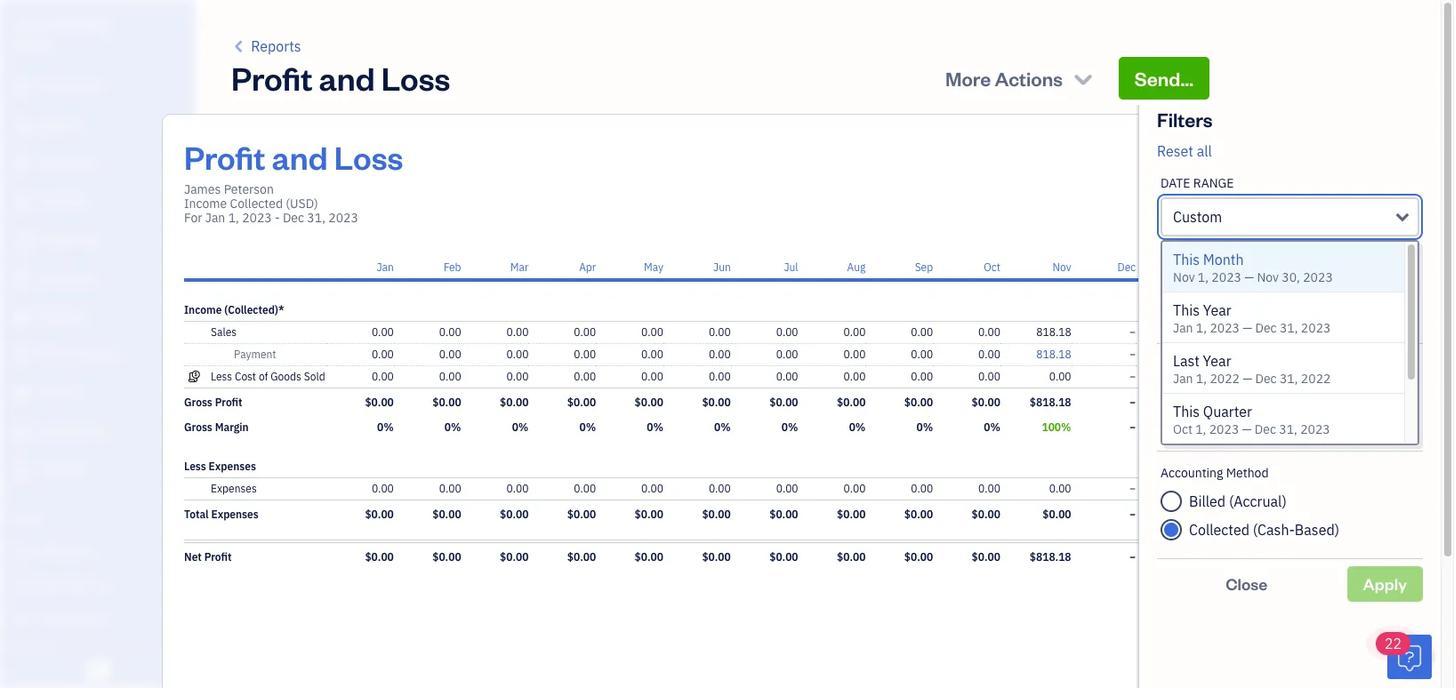 Task type: locate. For each thing, give the bounding box(es) containing it.
list box
[[1162, 242, 1418, 445]]

— inside the last year jan 1, 2022 — dec 31, 2022
[[1243, 371, 1252, 387]]

close
[[1226, 574, 1268, 594]]

collected inside "accounting method" option group
[[1189, 521, 1249, 539]]

last year jan 1, 2022 — dec 31, 2022
[[1173, 352, 1331, 387]]

and right items
[[43, 577, 62, 591]]

2 income from the top
[[184, 303, 222, 317]]

— up the last year jan 1, 2022 — dec 31, 2022
[[1243, 320, 1252, 336]]

profit down the reports
[[231, 57, 312, 99]]

1, inside this year jan 1, 2023 — dec 31, 2023
[[1196, 320, 1207, 336]]

2 year from the top
[[1203, 352, 1231, 370]]

main element
[[0, 0, 240, 688]]

category image
[[184, 325, 204, 340], [184, 482, 204, 496]]

this down group by on the right bottom
[[1173, 403, 1200, 421]]

usd down $0.00 usd
[[1186, 565, 1207, 578]]

reset all button
[[1157, 141, 1212, 162]]

0 horizontal spatial 2022
[[1210, 371, 1240, 387]]

2 this from the top
[[1173, 301, 1200, 319]]

more actions button
[[929, 57, 1111, 100]]

less for less expenses
[[184, 460, 206, 473]]

2023 right (usd)
[[328, 210, 358, 226]]

1 vertical spatial less
[[184, 460, 206, 473]]

31, inside this year jan 1, 2023 — dec 31, 2023
[[1280, 320, 1298, 336]]

— inside this month nov 1, 2023 — nov 30, 2023
[[1244, 269, 1254, 285]]

this year jan 1, 2023 — dec 31, 2023
[[1173, 301, 1331, 336]]

0 horizontal spatial peterson
[[56, 16, 110, 33]]

2 category image from the top
[[184, 482, 204, 496]]

dec inside this quarter oct 1, 2023 — dec 31, 2023
[[1255, 422, 1276, 438]]

31, right -
[[307, 210, 325, 226]]

income inside profit and loss james peterson income collected (usd) for jan 1, 2023 - dec 31, 2023
[[184, 196, 227, 212]]

profit up for
[[184, 136, 265, 178]]

year for this year
[[1203, 301, 1231, 319]]

send… button
[[1119, 57, 1209, 100]]

loss
[[381, 57, 450, 99], [334, 136, 403, 178]]

1 vertical spatial loss
[[334, 136, 403, 178]]

(cash-
[[1253, 521, 1295, 539]]

2 usd from the top
[[1186, 565, 1207, 578]]

james up owner
[[14, 16, 54, 33]]

and for profit and loss
[[319, 57, 375, 99]]

1 horizontal spatial peterson
[[224, 181, 274, 197]]

— up this quarter oct 1, 2023 — dec 31, 2023
[[1243, 371, 1252, 387]]

quarter
[[1203, 403, 1252, 421], [1189, 414, 1238, 431]]

31, down 30,
[[1280, 320, 1298, 336]]

0 horizontal spatial nov
[[1053, 261, 1071, 274]]

collected left (usd)
[[230, 196, 283, 212]]

1 horizontal spatial 100%
[[1177, 421, 1207, 434]]

1 vertical spatial month
[[1189, 385, 1230, 403]]

1 2022 from the left
[[1210, 371, 1240, 387]]

category image left sales on the top left
[[184, 325, 204, 340]]

1 vertical spatial collected
[[1189, 521, 1249, 539]]

1,
[[228, 210, 239, 226], [1198, 269, 1209, 285], [1196, 320, 1207, 336], [1196, 371, 1207, 387], [1195, 422, 1206, 438]]

income up sales on the top left
[[184, 303, 222, 317]]

dec
[[283, 210, 304, 226], [1117, 261, 1136, 274], [1255, 320, 1277, 336], [1255, 371, 1277, 387], [1255, 422, 1276, 438]]

— up this year jan 1, 2023 — dec 31, 2023
[[1244, 269, 1254, 285]]

gross
[[184, 396, 212, 409], [184, 421, 212, 434]]

2 vertical spatial and
[[43, 577, 62, 591]]

for
[[184, 210, 202, 226]]

Date Range field
[[1161, 197, 1419, 237]]

Start date in MM/DD/YYYY format text field
[[1161, 244, 1419, 283]]

818.18
[[1036, 325, 1071, 339], [1172, 325, 1207, 339], [1036, 348, 1071, 361], [1172, 348, 1207, 361]]

1 horizontal spatial less
[[211, 370, 232, 383]]

connections
[[41, 610, 104, 624]]

1 vertical spatial gross
[[184, 421, 212, 434]]

jan up last
[[1173, 320, 1193, 336]]

0 vertical spatial total
[[1183, 261, 1207, 274]]

project image
[[12, 309, 33, 326]]

1 vertical spatial oct
[[1173, 422, 1192, 438]]

0 horizontal spatial 818.18 link
[[1036, 348, 1071, 361]]

group by group
[[1161, 358, 1419, 437]]

31, down the last year jan 1, 2022 — dec 31, 2022
[[1279, 422, 1297, 438]]

gross margin
[[184, 421, 249, 434]]

payment
[[234, 348, 276, 361]]

1, up last
[[1196, 320, 1207, 336]]

0 vertical spatial james
[[14, 16, 54, 33]]

items and services
[[13, 577, 107, 591]]

— up method
[[1242, 422, 1252, 438]]

james inside the james peterson owner
[[14, 16, 54, 33]]

2022 down end date in mm/dd/yyyy format text field
[[1301, 371, 1331, 387]]

1, down custom
[[1198, 269, 1209, 285]]

— inside this quarter oct 1, 2023 — dec 31, 2023
[[1242, 422, 1252, 438]]

2 vertical spatial this
[[1173, 403, 1200, 421]]

0 vertical spatial this
[[1173, 251, 1200, 269]]

money image
[[12, 385, 33, 403]]

collected inside profit and loss james peterson income collected (usd) for jan 1, 2023 - dec 31, 2023
[[230, 196, 283, 212]]

gross profit
[[184, 396, 242, 409]]

and inside main element
[[43, 577, 62, 591]]

total expenses
[[184, 508, 259, 521]]

31, for last year
[[1280, 371, 1298, 387]]

by
[[1198, 358, 1212, 374]]

less
[[211, 370, 232, 383], [184, 460, 206, 473]]

0 vertical spatial and
[[319, 57, 375, 99]]

team
[[13, 544, 41, 558]]

james up for
[[184, 181, 221, 197]]

actions
[[995, 66, 1063, 91]]

0 vertical spatial usd
[[1186, 522, 1207, 535]]

collected down billed at the bottom right of the page
[[1189, 521, 1249, 539]]

profit and loss
[[231, 57, 450, 99]]

james
[[14, 16, 54, 33], [184, 181, 221, 197]]

resource center badge image
[[1387, 635, 1432, 679]]

oct inside this quarter oct 1, 2023 — dec 31, 2023
[[1173, 422, 1192, 438]]

accounting method option group
[[1161, 487, 1419, 544]]

jul
[[784, 261, 798, 274]]

custom
[[1173, 208, 1222, 226]]

3 this from the top
[[1173, 403, 1200, 421]]

1 vertical spatial peterson
[[224, 181, 274, 197]]

collected
[[230, 196, 283, 212], [1189, 521, 1249, 539]]

this inside this quarter oct 1, 2023 — dec 31, 2023
[[1173, 403, 1200, 421]]

1 vertical spatial expenses
[[211, 482, 257, 495]]

2 vertical spatial expenses
[[211, 508, 259, 521]]

1 vertical spatial usd
[[1186, 565, 1207, 578]]

less down gross margin
[[184, 460, 206, 473]]

billed (accrual)
[[1189, 493, 1287, 510]]

0%
[[377, 421, 394, 434], [445, 421, 461, 434], [512, 421, 529, 434], [579, 421, 596, 434], [647, 421, 663, 434], [714, 421, 731, 434], [782, 421, 798, 434], [849, 421, 866, 434], [916, 421, 933, 434], [984, 421, 1000, 434]]

0 horizontal spatial oct
[[984, 261, 1000, 274]]

1 gross from the top
[[184, 396, 212, 409]]

818.18 link
[[1036, 348, 1071, 361], [1172, 348, 1207, 361]]

usd
[[1186, 522, 1207, 535], [1186, 565, 1207, 578]]

loss for profit and loss james peterson income collected (usd) for jan 1, 2023 - dec 31, 2023
[[334, 136, 403, 178]]

margin
[[215, 421, 249, 434]]

0 vertical spatial loss
[[381, 57, 450, 99]]

of
[[259, 370, 268, 383]]

dashboard image
[[12, 79, 33, 97]]

year down this month nov 1, 2023 — nov 30, 2023
[[1203, 301, 1231, 319]]

dec for last year
[[1255, 371, 1277, 387]]

2 gross from the top
[[184, 421, 212, 434]]

usd inside $818.18 usd
[[1186, 565, 1207, 578]]

1 horizontal spatial james
[[184, 181, 221, 197]]

31,
[[307, 210, 325, 226], [1280, 320, 1298, 336], [1280, 371, 1298, 387], [1279, 422, 1297, 438]]

report image
[[12, 462, 33, 479]]

1, inside the last year jan 1, 2022 — dec 31, 2022
[[1196, 371, 1207, 387]]

1 vertical spatial and
[[272, 136, 328, 178]]

jan left feb
[[377, 261, 394, 274]]

range
[[1193, 175, 1234, 191]]

billed
[[1189, 493, 1226, 510]]

this down custom
[[1173, 251, 1200, 269]]

0 vertical spatial expenses
[[209, 460, 256, 473]]

−
[[1129, 325, 1136, 339], [1129, 348, 1136, 361], [1129, 370, 1136, 383], [1129, 396, 1136, 409], [1129, 421, 1136, 434], [1129, 482, 1136, 495], [1129, 508, 1136, 521], [1129, 550, 1136, 564]]

cost
[[235, 370, 256, 383]]

total up "net"
[[184, 508, 209, 521]]

jan right for
[[205, 210, 225, 226]]

and inside profit and loss james peterson income collected (usd) for jan 1, 2023 - dec 31, 2023
[[272, 136, 328, 178]]

category image for sales
[[184, 325, 204, 340]]

loss inside profit and loss james peterson income collected (usd) for jan 1, 2023 - dec 31, 2023
[[334, 136, 403, 178]]

gross down gross profit
[[184, 421, 212, 434]]

invoice image
[[12, 194, 33, 212]]

0 vertical spatial less
[[211, 370, 232, 383]]

items and services link
[[4, 569, 190, 600]]

1 vertical spatial james
[[184, 181, 221, 197]]

1, inside this month nov 1, 2023 — nov 30, 2023
[[1198, 269, 1209, 285]]

settings
[[13, 643, 54, 657]]

this quarter oct 1, 2023 — dec 31, 2023
[[1173, 403, 1330, 438]]

31, up this quarter oct 1, 2023 — dec 31, 2023
[[1280, 371, 1298, 387]]

1 year from the top
[[1203, 301, 1231, 319]]

1 vertical spatial income
[[184, 303, 222, 317]]

0 vertical spatial oct
[[984, 261, 1000, 274]]

— for last year
[[1243, 371, 1252, 387]]

1 vertical spatial this
[[1173, 301, 1200, 319]]

3 − from the top
[[1129, 370, 1136, 383]]

-
[[275, 210, 280, 226]]

income left -
[[184, 196, 227, 212]]

this inside this month nov 1, 2023 — nov 30, 2023
[[1173, 251, 1200, 269]]

all
[[1197, 142, 1212, 160]]

this for this year
[[1173, 301, 1200, 319]]

last
[[1173, 352, 1200, 370]]

send…
[[1135, 66, 1193, 91]]

$818.18 usd
[[1165, 550, 1207, 578]]

chart image
[[12, 423, 33, 441]]

and for profit and loss james peterson income collected (usd) for jan 1, 2023 - dec 31, 2023
[[272, 136, 328, 178]]

oct right sep
[[984, 261, 1000, 274]]

1 horizontal spatial total
[[1183, 261, 1207, 274]]

and for items and services
[[43, 577, 62, 591]]

0 horizontal spatial less
[[184, 460, 206, 473]]

dec inside the last year jan 1, 2022 — dec 31, 2022
[[1255, 371, 1277, 387]]

dec for this quarter
[[1255, 422, 1276, 438]]

2023 left -
[[242, 210, 272, 226]]

2022 right "group"
[[1210, 371, 1240, 387]]

profit up margin
[[215, 396, 242, 409]]

gross for gross profit
[[184, 396, 212, 409]]

dec inside profit and loss james peterson income collected (usd) for jan 1, 2023 - dec 31, 2023
[[283, 210, 304, 226]]

0 vertical spatial year
[[1203, 301, 1231, 319]]

0 horizontal spatial james
[[14, 16, 54, 33]]

total down custom
[[1183, 261, 1207, 274]]

timer image
[[12, 347, 33, 365]]

year for last year
[[1203, 352, 1231, 370]]

this inside this year jan 1, 2023 — dec 31, 2023
[[1173, 301, 1200, 319]]

1 this from the top
[[1173, 251, 1200, 269]]

0 horizontal spatial 100%
[[1042, 421, 1071, 434]]

expenses
[[209, 460, 256, 473], [211, 482, 257, 495], [211, 508, 259, 521]]

0 vertical spatial category image
[[184, 325, 204, 340]]

usd inside $0.00 usd
[[1186, 522, 1207, 535]]

4 0% from the left
[[579, 421, 596, 434]]

profit
[[231, 57, 312, 99], [184, 136, 265, 178], [215, 396, 242, 409], [204, 550, 232, 564]]

total for total
[[1183, 261, 1207, 274]]

less for less cost of goods sold
[[211, 370, 232, 383]]

oct
[[984, 261, 1000, 274], [1173, 422, 1192, 438]]

this up last
[[1173, 301, 1200, 319]]

and up (usd)
[[272, 136, 328, 178]]

0 vertical spatial month
[[1203, 251, 1244, 269]]

jan down last
[[1173, 371, 1193, 387]]

1 vertical spatial category image
[[184, 482, 204, 496]]

month inside group by option group
[[1189, 385, 1230, 403]]

6 0% from the left
[[714, 421, 731, 434]]

estimate image
[[12, 156, 33, 173]]

1, down last
[[1196, 371, 1207, 387]]

22
[[1385, 635, 1402, 653]]

total
[[1183, 261, 1207, 274], [184, 508, 209, 521]]

1 income from the top
[[184, 196, 227, 212]]

0 vertical spatial peterson
[[56, 16, 110, 33]]

31, inside the last year jan 1, 2022 — dec 31, 2022
[[1280, 371, 1298, 387]]

1 category image from the top
[[184, 325, 204, 340]]

year inside this year jan 1, 2023 — dec 31, 2023
[[1203, 301, 1231, 319]]

1, right for
[[228, 210, 239, 226]]

2022
[[1210, 371, 1240, 387], [1301, 371, 1331, 387]]

usd down billed at the bottom right of the page
[[1186, 522, 1207, 535]]

quarter down the last year jan 1, 2022 — dec 31, 2022
[[1203, 403, 1252, 421]]

1, inside this quarter oct 1, 2023 — dec 31, 2023
[[1195, 422, 1206, 438]]

goods
[[271, 370, 301, 383]]

year
[[1203, 301, 1231, 319], [1203, 352, 1231, 370]]

0 vertical spatial collected
[[230, 196, 283, 212]]

date range element
[[1157, 162, 1423, 446]]

month down custom
[[1203, 251, 1244, 269]]

this
[[1173, 251, 1200, 269], [1173, 301, 1200, 319], [1173, 403, 1200, 421]]

nov
[[1053, 261, 1071, 274], [1173, 269, 1195, 285], [1257, 269, 1279, 285]]

1 vertical spatial total
[[184, 508, 209, 521]]

list box containing this month
[[1162, 242, 1418, 445]]

total for total expenses
[[184, 508, 209, 521]]

— inside this year jan 1, 2023 — dec 31, 2023
[[1243, 320, 1252, 336]]

chevronleft image
[[231, 36, 248, 57]]

2023 up this year jan 1, 2023 — dec 31, 2023
[[1212, 269, 1241, 285]]

1 vertical spatial year
[[1203, 352, 1231, 370]]

0 vertical spatial gross
[[184, 396, 212, 409]]

—
[[1244, 269, 1254, 285], [1243, 320, 1252, 336], [1243, 371, 1252, 387], [1242, 422, 1252, 438]]

1, up accounting
[[1195, 422, 1206, 438]]

8 − from the top
[[1129, 550, 1136, 564]]

jan inside the last year jan 1, 2022 — dec 31, 2022
[[1173, 371, 1193, 387]]

0 vertical spatial income
[[184, 196, 227, 212]]

31, for this year
[[1280, 320, 1298, 336]]

31, inside this quarter oct 1, 2023 — dec 31, 2023
[[1279, 422, 1297, 438]]

month
[[1203, 251, 1244, 269], [1189, 385, 1230, 403]]

this for this month
[[1173, 251, 1200, 269]]

1 horizontal spatial oct
[[1173, 422, 1192, 438]]

year right last
[[1203, 352, 1231, 370]]

category image down the less expenses
[[184, 482, 204, 496]]

team members link
[[4, 536, 190, 567]]

1 usd from the top
[[1186, 522, 1207, 535]]

income
[[184, 196, 227, 212], [184, 303, 222, 317]]

month down by
[[1189, 385, 1230, 403]]

jan
[[205, 210, 225, 226], [377, 261, 394, 274], [1173, 320, 1193, 336], [1173, 371, 1193, 387]]

gross up gross margin
[[184, 396, 212, 409]]

dec inside this year jan 1, 2023 — dec 31, 2023
[[1255, 320, 1277, 336]]

less left cost
[[211, 370, 232, 383]]

2 − from the top
[[1129, 348, 1136, 361]]

category image for expenses
[[184, 482, 204, 496]]

accounting method group
[[1161, 465, 1419, 544]]

End date in MM/DD/YYYY format text field
[[1161, 290, 1419, 329]]

year inside the last year jan 1, 2022 — dec 31, 2022
[[1203, 352, 1231, 370]]

1 horizontal spatial collected
[[1189, 521, 1249, 539]]

0 horizontal spatial total
[[184, 508, 209, 521]]

— for this quarter
[[1242, 422, 1252, 438]]

1 horizontal spatial 818.18 link
[[1172, 348, 1207, 361]]

0 horizontal spatial collected
[[230, 196, 283, 212]]

usd for $0.00 usd
[[1186, 522, 1207, 535]]

quarter up accounting method in the right of the page
[[1189, 414, 1238, 431]]

oct up accounting
[[1173, 422, 1192, 438]]

and right reports button
[[319, 57, 375, 99]]

$818.18
[[1030, 396, 1071, 409], [1165, 396, 1207, 409], [1030, 550, 1071, 564], [1165, 550, 1207, 564]]

1 horizontal spatial 2022
[[1301, 371, 1331, 387]]

2 818.18 link from the left
[[1172, 348, 1207, 361]]



Task type: describe. For each thing, give the bounding box(es) containing it.
3 0% from the left
[[512, 421, 529, 434]]

— for this month
[[1244, 269, 1254, 285]]

8 0% from the left
[[849, 421, 866, 434]]

reports
[[251, 37, 301, 55]]

1 818.18 link from the left
[[1036, 348, 1071, 361]]

2023 up by
[[1210, 320, 1240, 336]]

reset
[[1157, 142, 1193, 160]]

gross for gross margin
[[184, 421, 212, 434]]

2 2022 from the left
[[1301, 371, 1331, 387]]

settings link
[[4, 635, 190, 666]]

method
[[1226, 465, 1269, 481]]

1, for this year
[[1196, 320, 1207, 336]]

quarter inside group by option group
[[1189, 414, 1238, 431]]

sold
[[304, 370, 325, 383]]

group
[[1161, 358, 1195, 374]]

jun
[[713, 261, 731, 274]]

30,
[[1282, 269, 1300, 285]]

month inside this month nov 1, 2023 — nov 30, 2023
[[1203, 251, 1244, 269]]

2023 right 30,
[[1303, 269, 1333, 285]]

collected (cash-based)
[[1189, 521, 1339, 539]]

payment image
[[12, 232, 33, 250]]

income (collected)*
[[184, 303, 284, 317]]

5 − from the top
[[1129, 421, 1136, 434]]

profit right "net"
[[204, 550, 232, 564]]

bank connections
[[13, 610, 104, 624]]

expense image
[[12, 270, 33, 288]]

(usd)
[[286, 196, 318, 212]]

accounting
[[1161, 465, 1223, 481]]

jan inside profit and loss james peterson income collected (usd) for jan 1, 2023 - dec 31, 2023
[[205, 210, 225, 226]]

— for this year
[[1243, 320, 1252, 336]]

mar
[[510, 261, 529, 274]]

2023 down start date in mm/dd/yyyy format 'text box'
[[1301, 320, 1331, 336]]

2 horizontal spatial nov
[[1257, 269, 1279, 285]]

close button
[[1157, 566, 1336, 602]]

client image
[[12, 117, 33, 135]]

7 0% from the left
[[782, 421, 798, 434]]

$0.00 usd
[[1178, 508, 1207, 535]]

feb
[[443, 261, 461, 274]]

expenses for total expenses
[[211, 508, 259, 521]]

group by option group
[[1161, 380, 1419, 437]]

less cost of goods sold
[[211, 370, 325, 383]]

close image
[[1175, 163, 1185, 177]]

owner
[[14, 36, 50, 50]]

chevrondown image
[[1071, 66, 1095, 91]]

9 0% from the left
[[916, 421, 933, 434]]

more
[[945, 66, 991, 91]]

(collected)*
[[224, 303, 284, 317]]

accounting method
[[1161, 465, 1269, 481]]

1, for this month
[[1198, 269, 1209, 285]]

profit and loss james peterson income collected (usd) for jan 1, 2023 - dec 31, 2023
[[184, 136, 403, 226]]

sales
[[211, 325, 237, 339]]

profit inside profit and loss james peterson income collected (usd) for jan 1, 2023 - dec 31, 2023
[[184, 136, 265, 178]]

2 0% from the left
[[445, 421, 461, 434]]

2 100% from the left
[[1177, 421, 1207, 434]]

expenses for less expenses
[[209, 460, 256, 473]]

1 100% from the left
[[1042, 421, 1071, 434]]

peterson inside the james peterson owner
[[56, 16, 110, 33]]

apr
[[579, 261, 596, 274]]

2023 up accounting method group
[[1300, 422, 1330, 438]]

(accrual)
[[1229, 493, 1287, 510]]

net
[[184, 550, 202, 564]]

reset all
[[1157, 142, 1212, 160]]

1 horizontal spatial nov
[[1173, 269, 1195, 285]]

this for this quarter
[[1173, 403, 1200, 421]]

bank connections link
[[4, 602, 190, 633]]

5 0% from the left
[[647, 421, 663, 434]]

date range
[[1161, 175, 1234, 191]]

peterson inside profit and loss james peterson income collected (usd) for jan 1, 2023 - dec 31, 2023
[[224, 181, 274, 197]]

4 − from the top
[[1129, 396, 1136, 409]]

may
[[644, 261, 663, 274]]

services
[[64, 577, 107, 591]]

team members
[[13, 544, 91, 558]]

list box inside date range element
[[1162, 242, 1418, 445]]

2023 up accounting method in the right of the page
[[1209, 422, 1239, 438]]

group by
[[1161, 358, 1212, 374]]

1, for last year
[[1196, 371, 1207, 387]]

james peterson owner
[[14, 16, 110, 50]]

apps
[[13, 511, 40, 526]]

bank
[[13, 610, 39, 624]]

1 0% from the left
[[377, 421, 394, 434]]

22 button
[[1376, 632, 1432, 679]]

loss for profit and loss
[[381, 57, 450, 99]]

1, inside profit and loss james peterson income collected (usd) for jan 1, 2023 - dec 31, 2023
[[228, 210, 239, 226]]

james inside profit and loss james peterson income collected (usd) for jan 1, 2023 - dec 31, 2023
[[184, 181, 221, 197]]

items
[[13, 577, 41, 591]]

quarter inside this quarter oct 1, 2023 — dec 31, 2023
[[1203, 403, 1252, 421]]

this month nov 1, 2023 — nov 30, 2023
[[1173, 251, 1333, 285]]

jan inside this year jan 1, 2023 — dec 31, 2023
[[1173, 320, 1193, 336]]

date
[[1161, 175, 1190, 191]]

31, inside profit and loss james peterson income collected (usd) for jan 1, 2023 - dec 31, 2023
[[307, 210, 325, 226]]

1 − from the top
[[1129, 325, 1136, 339]]

6 − from the top
[[1129, 482, 1136, 495]]

less expenses
[[184, 460, 256, 473]]

reports button
[[231, 36, 301, 57]]

members
[[44, 544, 91, 558]]

1, for this quarter
[[1195, 422, 1206, 438]]

freshbooks image
[[84, 660, 112, 681]]

aug
[[847, 261, 866, 274]]

7 − from the top
[[1129, 508, 1136, 521]]

sep
[[915, 261, 933, 274]]

apps link
[[4, 503, 190, 534]]

dec for this year
[[1255, 320, 1277, 336]]

31, for this quarter
[[1279, 422, 1297, 438]]

filters
[[1157, 107, 1213, 132]]

net profit
[[184, 550, 232, 564]]

usd for $818.18 usd
[[1186, 565, 1207, 578]]

based)
[[1295, 521, 1339, 539]]

10 0% from the left
[[984, 421, 1000, 434]]

more actions
[[945, 66, 1063, 91]]



Task type: vqa. For each thing, say whether or not it's contained in the screenshot.
Margin
yes



